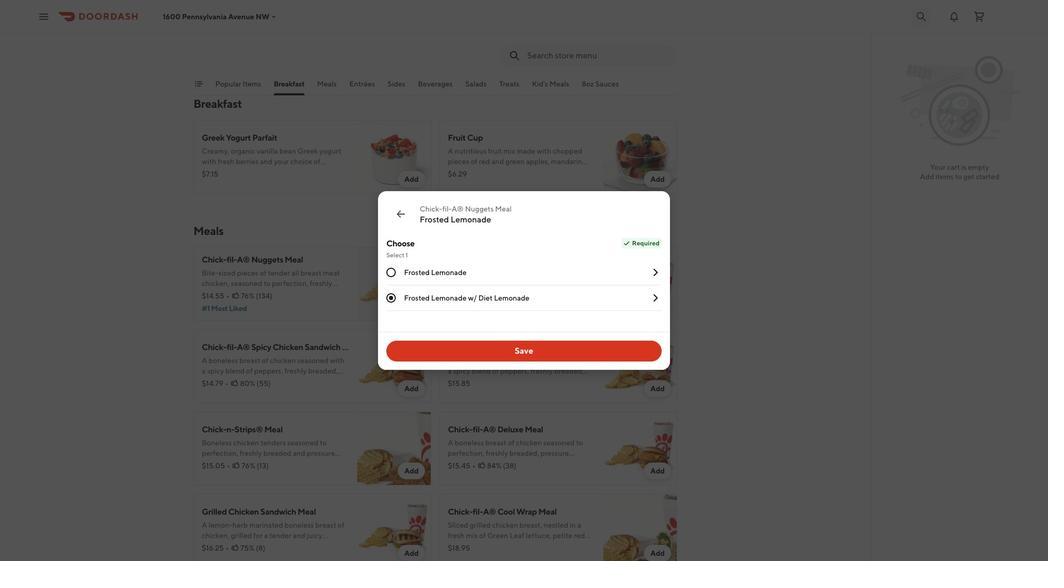 Task type: locate. For each thing, give the bounding box(es) containing it.
dialog containing frosted lemonade
[[378, 191, 670, 370]]

0 horizontal spatial chick-fil-a® deluxe meal image
[[357, 0, 431, 67]]

of right choice
[[314, 157, 320, 166]]

100% inside boneless chicken tenders seasoned to perfection, freshly breaded and pressure cooked in 100% refined peanut oil.
[[482, 41, 500, 49]]

perfection, up "$15.05 •"
[[202, 450, 238, 458]]

1600 pennsylvania avenue nw button
[[163, 12, 278, 21]]

perfection,
[[448, 30, 484, 39], [448, 280, 484, 288], [202, 450, 238, 458]]

in right '$15.05'
[[228, 460, 234, 468]]

0 vertical spatial 80%
[[486, 292, 502, 300]]

chick- left avenue
[[202, 6, 227, 16]]

2 vertical spatial refined
[[256, 460, 279, 468]]

perfection, down boneless
[[448, 280, 484, 288]]

(55)
[[257, 380, 271, 388]]

76% (13) down strips®
[[242, 462, 269, 470]]

cooked up salads
[[448, 41, 473, 49]]

nuggets down '$6.29'
[[465, 205, 494, 213]]

0 vertical spatial perfection,
[[448, 30, 484, 39]]

Frosted Lemonade w/ Diet Lemonade radio
[[386, 294, 396, 303]]

required
[[632, 239, 660, 247]]

0 vertical spatial chicken
[[479, 20, 505, 28]]

2 vertical spatial chicken
[[233, 439, 259, 447]]

1 vertical spatial 100%
[[482, 290, 500, 298]]

fil- inside chick-fil-a® nuggets meal frosted lemonade
[[442, 205, 452, 213]]

1 spicy from the left
[[251, 343, 271, 353]]

2 most from the left
[[459, 305, 475, 313]]

2 vertical spatial perfection,
[[202, 450, 238, 458]]

100% right w/
[[482, 290, 500, 298]]

0 horizontal spatial 80%
[[240, 380, 255, 388]]

76% left (134)
[[241, 292, 255, 300]]

most for #1
[[211, 305, 228, 313]]

a® inside chick-fil-a® nuggets meal frosted lemonade
[[452, 205, 464, 213]]

breakfast right items
[[274, 80, 305, 88]]

liked
[[229, 305, 247, 313], [476, 305, 494, 313]]

80% left (85)
[[486, 292, 502, 300]]

0 vertical spatial cooked
[[448, 41, 473, 49]]

0 vertical spatial nuggets
[[465, 205, 494, 213]]

to inside chick-n-strips® meal boneless chicken tenders seasoned to perfection, freshly breaded and pressure cooked in 100% refined peanut oil.
[[320, 439, 327, 447]]

oil.
[[552, 41, 562, 49], [552, 290, 562, 298], [306, 460, 316, 468]]

and for strips®
[[293, 450, 305, 458]]

with
[[202, 157, 216, 166]]

greek yogurt parfait image
[[357, 120, 431, 194]]

0 horizontal spatial of
[[314, 157, 320, 166]]

80% left (55)
[[240, 380, 255, 388]]

w/
[[468, 294, 477, 302]]

1 vertical spatial boneless
[[202, 439, 232, 447]]

sandwich for grilled chicken sandwich meal
[[260, 507, 296, 517]]

1 horizontal spatial greek
[[298, 147, 318, 155]]

grilled chicken sandwich meal
[[202, 507, 316, 517]]

• right the $14.79
[[225, 380, 229, 388]]

add for chick-fil-a® deluxe meal
[[651, 467, 665, 476]]

nuggets inside chick-fil-a® nuggets meal frosted lemonade
[[465, 205, 494, 213]]

0 horizontal spatial 76% (13)
[[242, 462, 269, 470]]

1 vertical spatial of
[[508, 269, 515, 277]]

lemonade down breaded,
[[494, 294, 530, 302]]

a® down '$6.29'
[[452, 205, 464, 213]]

1 horizontal spatial 80%
[[486, 292, 502, 300]]

$18.95
[[448, 544, 470, 553]]

1 vertical spatial frosted
[[404, 269, 430, 277]]

1 horizontal spatial chicken
[[479, 20, 505, 28]]

dialog
[[378, 191, 670, 370]]

1 horizontal spatial nuggets
[[465, 205, 494, 213]]

1 vertical spatial chick-fil-a® deluxe meal
[[448, 425, 543, 435]]

2 vertical spatial 100%
[[235, 460, 254, 468]]

refined
[[502, 41, 526, 49], [502, 290, 526, 298], [256, 460, 279, 468]]

1 horizontal spatial of
[[508, 269, 515, 277]]

and inside "greek yogurt parfait creamy, organic vanilla bean greek yogurt with fresh berries and your choice of toppings."
[[260, 157, 273, 166]]

0 vertical spatial seasoned
[[533, 20, 565, 28]]

save button
[[386, 341, 662, 362]]

add button
[[398, 171, 425, 188], [644, 171, 671, 188], [398, 298, 425, 315], [644, 298, 671, 315], [398, 381, 425, 397], [644, 381, 671, 397], [398, 463, 425, 480], [644, 463, 671, 480], [398, 545, 425, 562], [644, 545, 671, 562]]

1 vertical spatial cooked
[[448, 290, 473, 298]]

freshly down breast
[[486, 280, 508, 288]]

breaded
[[510, 30, 537, 39], [263, 450, 291, 458]]

• for grilled chicken sandwich meal
[[226, 544, 229, 553]]

1 horizontal spatial (13)
[[503, 43, 515, 51]]

76% (134)
[[241, 292, 272, 300]]

2 spicy from the left
[[448, 343, 468, 353]]

0 vertical spatial of
[[314, 157, 320, 166]]

1 vertical spatial seasoned
[[543, 269, 575, 277]]

freshly up treats
[[486, 30, 508, 39]]

chick-n-strips® meal image
[[603, 0, 677, 67], [357, 412, 431, 486]]

cooked
[[448, 41, 473, 49], [448, 290, 473, 298], [202, 460, 226, 468]]

1 vertical spatial chicken
[[516, 269, 542, 277]]

1 vertical spatial freshly
[[486, 280, 508, 288]]

add button for chick-fil-a® nuggets meal
[[398, 298, 425, 315]]

76%
[[488, 43, 501, 51], [241, 292, 255, 300], [242, 462, 255, 470]]

0 vertical spatial boneless
[[448, 20, 478, 28]]

lemonade
[[451, 215, 491, 225], [431, 269, 467, 277], [431, 294, 467, 302], [494, 294, 530, 302]]

1 vertical spatial perfection,
[[448, 280, 484, 288]]

a boneless breast of chicken seasoned to perfection, freshly breaded, pressure cooked in 100% refined peanut oil.
[[448, 269, 583, 298]]

seasoned inside a boneless breast of chicken seasoned to perfection, freshly breaded, pressure cooked in 100% refined peanut oil.
[[543, 269, 575, 277]]

in inside boneless chicken tenders seasoned to perfection, freshly breaded and pressure cooked in 100% refined peanut oil.
[[474, 41, 480, 49]]

meals button
[[317, 79, 337, 95]]

frosted
[[420, 215, 449, 225], [404, 269, 430, 277], [404, 294, 430, 302]]

chick- up the $18.95
[[448, 507, 473, 517]]

refined down breaded,
[[502, 290, 526, 298]]

0 horizontal spatial chicken
[[228, 507, 259, 517]]

(13) up treats
[[503, 43, 515, 51]]

0 horizontal spatial liked
[[229, 305, 247, 313]]

seasoned
[[533, 20, 565, 28], [543, 269, 575, 277], [287, 439, 319, 447]]

freshly
[[486, 30, 508, 39], [486, 280, 508, 288], [240, 450, 262, 458]]

in inside chick-n-strips® meal boneless chicken tenders seasoned to perfection, freshly breaded and pressure cooked in 100% refined peanut oil.
[[228, 460, 234, 468]]

0 vertical spatial refined
[[502, 41, 526, 49]]

perfection, inside boneless chicken tenders seasoned to perfection, freshly breaded and pressure cooked in 100% refined peanut oil.
[[448, 30, 484, 39]]

fil- up $15.45 •
[[473, 425, 483, 435]]

chicken for spicy chicken sandwich deluxe meal
[[469, 343, 500, 353]]

a® up 76% (134) at the left of page
[[237, 255, 250, 265]]

0 horizontal spatial tenders
[[261, 439, 286, 447]]

sauces
[[595, 80, 619, 88]]

chick-fil-a® deluxe meal image
[[357, 0, 431, 67], [603, 412, 677, 486]]

chick-fil-a® spicy chicken sandwich meal
[[202, 343, 360, 353]]

1 horizontal spatial liked
[[476, 305, 494, 313]]

2 horizontal spatial chicken
[[469, 343, 500, 353]]

2 vertical spatial freshly
[[240, 450, 262, 458]]

0 horizontal spatial chick-fil-a® deluxe meal
[[202, 6, 297, 16]]

salads
[[465, 80, 487, 88]]

1 vertical spatial nuggets
[[251, 255, 283, 265]]

notification bell image
[[948, 10, 961, 23]]

breakfast down popular
[[193, 97, 242, 111]]

0 horizontal spatial breaded
[[263, 450, 291, 458]]

freshly down strips®
[[240, 450, 262, 458]]

1 most from the left
[[211, 305, 228, 313]]

8oz sauces
[[582, 80, 619, 88]]

spicy up (55)
[[251, 343, 271, 353]]

(8)
[[256, 544, 265, 553]]

and inside boneless chicken tenders seasoned to perfection, freshly breaded and pressure cooked in 100% refined peanut oil.
[[539, 30, 551, 39]]

freshly inside a boneless breast of chicken seasoned to perfection, freshly breaded, pressure cooked in 100% refined peanut oil.
[[486, 280, 508, 288]]

1 horizontal spatial boneless
[[448, 20, 478, 28]]

spicy up '$15.85'
[[448, 343, 468, 353]]

1 horizontal spatial most
[[459, 305, 475, 313]]

cooked up grilled
[[202, 460, 226, 468]]

1 vertical spatial oil.
[[552, 290, 562, 298]]

8oz
[[582, 80, 594, 88]]

1 vertical spatial and
[[260, 157, 273, 166]]

sandwich
[[305, 343, 341, 353], [501, 343, 537, 353], [260, 507, 296, 517]]

80% for 80% (85)
[[486, 292, 502, 300]]

add for spicy chicken sandwich deluxe meal
[[651, 385, 665, 393]]

1 vertical spatial in
[[474, 290, 480, 298]]

0 items, open order cart image
[[973, 10, 986, 23]]

100% right "$15.05 •"
[[235, 460, 254, 468]]

lemonade down '$6.29'
[[451, 215, 491, 225]]

refined down strips®
[[256, 460, 279, 468]]

treats
[[499, 80, 520, 88]]

chick-
[[202, 6, 227, 16], [420, 205, 442, 213], [202, 255, 227, 265], [202, 343, 227, 353], [202, 425, 227, 435], [448, 425, 473, 435], [448, 507, 473, 517]]

chick- up the $14.55
[[202, 255, 227, 265]]

of
[[314, 157, 320, 166], [508, 269, 515, 277]]

1 horizontal spatial tenders
[[507, 20, 532, 28]]

1 horizontal spatial breaded
[[510, 30, 537, 39]]

chicken inside chick-n-strips® meal boneless chicken tenders seasoned to perfection, freshly breaded and pressure cooked in 100% refined peanut oil.
[[233, 439, 259, 447]]

chick- right back icon
[[420, 205, 442, 213]]

cart
[[947, 163, 960, 172]]

0 vertical spatial and
[[539, 30, 551, 39]]

liked down diet
[[476, 305, 494, 313]]

• right $15.45
[[473, 462, 476, 470]]

• left diet
[[472, 292, 475, 300]]

of right breast
[[508, 269, 515, 277]]

entrées button
[[349, 79, 375, 95]]

fresh
[[218, 157, 234, 166]]

in
[[474, 41, 480, 49], [474, 290, 480, 298], [228, 460, 234, 468]]

0 horizontal spatial chicken
[[233, 439, 259, 447]]

sides button
[[388, 79, 405, 95]]

$14.55
[[202, 292, 224, 300]]

cooked up #3
[[448, 290, 473, 298]]

• right $16.25
[[226, 544, 229, 553]]

kid's
[[532, 80, 548, 88]]

0 vertical spatial 76%
[[488, 43, 501, 51]]

items
[[936, 173, 954, 181]]

and inside chick-n-strips® meal boneless chicken tenders seasoned to perfection, freshly breaded and pressure cooked in 100% refined peanut oil.
[[293, 450, 305, 458]]

(13) down strips®
[[257, 462, 269, 470]]

76% right "$15.05 •"
[[242, 462, 255, 470]]

cool
[[497, 507, 515, 517]]

1 horizontal spatial sandwich
[[305, 343, 341, 353]]

frosted right back icon
[[420, 215, 449, 225]]

• up #1 most liked on the bottom left of the page
[[226, 292, 229, 300]]

fil- left cool
[[473, 507, 483, 517]]

most
[[211, 305, 228, 313], [459, 305, 475, 313]]

most down $14.55 •
[[211, 305, 228, 313]]

76% (13)
[[488, 43, 515, 51], [242, 462, 269, 470]]

greek up the creamy,
[[202, 133, 225, 143]]

fil- down #1 most liked on the bottom left of the page
[[227, 343, 237, 353]]

choose select 1
[[386, 239, 415, 259]]

#1 most liked
[[202, 305, 247, 313]]

save
[[515, 346, 533, 356]]

1 horizontal spatial chick-n-strips® meal image
[[603, 0, 677, 67]]

2 liked from the left
[[476, 305, 494, 313]]

• for chick-fil-a® nuggets meal
[[226, 292, 229, 300]]

strips®
[[235, 425, 263, 435]]

deluxe
[[251, 6, 277, 16], [539, 343, 565, 353], [497, 425, 523, 435]]

liked down 76% (134) at the left of page
[[229, 305, 247, 313]]

pressure
[[553, 30, 581, 39], [541, 280, 569, 288], [307, 450, 335, 458]]

breaded inside boneless chicken tenders seasoned to perfection, freshly breaded and pressure cooked in 100% refined peanut oil.
[[510, 30, 537, 39]]

0 vertical spatial chick-fil-a® deluxe meal image
[[357, 0, 431, 67]]

0 horizontal spatial boneless
[[202, 439, 232, 447]]

add
[[920, 173, 934, 181], [404, 175, 419, 184], [651, 175, 665, 184], [404, 302, 419, 311], [651, 302, 665, 311], [404, 385, 419, 393], [651, 385, 665, 393], [404, 467, 419, 476], [651, 467, 665, 476], [404, 550, 419, 558], [651, 550, 665, 558]]

sandwich for spicy chicken sandwich deluxe meal
[[501, 343, 537, 353]]

frosted down 1
[[404, 269, 430, 277]]

meals inside button
[[550, 80, 569, 88]]

popular items button
[[215, 79, 261, 95]]

0 vertical spatial chick-n-strips® meal image
[[603, 0, 677, 67]]

#1
[[202, 305, 210, 313]]

1 vertical spatial tenders
[[261, 439, 286, 447]]

0 horizontal spatial and
[[260, 157, 273, 166]]

1 vertical spatial 76%
[[241, 292, 255, 300]]

perfection, up salads
[[448, 30, 484, 39]]

add inside your cart is empty add items to get started
[[920, 173, 934, 181]]

lemonade up #3
[[431, 294, 467, 302]]

chick- up '$14.79 •'
[[202, 343, 227, 353]]

80%
[[486, 292, 502, 300], [240, 380, 255, 388]]

fil-
[[227, 6, 237, 16], [442, 205, 452, 213], [227, 255, 237, 265], [227, 343, 237, 353], [473, 425, 483, 435], [473, 507, 483, 517]]

in up salads
[[474, 41, 480, 49]]

0 vertical spatial 76% (13)
[[488, 43, 515, 51]]

fruit cup
[[448, 133, 483, 143]]

1 horizontal spatial and
[[293, 450, 305, 458]]

1 horizontal spatial deluxe
[[497, 425, 523, 435]]

1 vertical spatial chick-n-strips® meal image
[[357, 412, 431, 486]]

0 horizontal spatial deluxe
[[251, 6, 277, 16]]

deluxe for topmost chick-fil-a® deluxe meal image
[[251, 6, 277, 16]]

spicy
[[251, 343, 271, 353], [448, 343, 468, 353]]

2 horizontal spatial and
[[539, 30, 551, 39]]

1 vertical spatial (13)
[[257, 462, 269, 470]]

meal inside chick-fil-a® nuggets meal frosted lemonade
[[495, 205, 512, 213]]

chick- inside chick-fil-a® nuggets meal frosted lemonade
[[420, 205, 442, 213]]

75%
[[240, 544, 254, 553]]

1 vertical spatial pressure
[[541, 280, 569, 288]]

freshly inside chick-n-strips® meal boneless chicken tenders seasoned to perfection, freshly breaded and pressure cooked in 100% refined peanut oil.
[[240, 450, 262, 458]]

0 vertical spatial peanut
[[527, 41, 551, 49]]

frosted right frosted lemonade w/ diet lemonade option
[[404, 294, 430, 302]]

2 horizontal spatial deluxe
[[539, 343, 565, 353]]

spicy chicken sandwich deluxe meal image
[[603, 330, 677, 404]]

1 vertical spatial greek
[[298, 147, 318, 155]]

76% for chick-fil-a® nuggets meal
[[241, 292, 255, 300]]

add button for spicy chicken sandwich deluxe meal
[[644, 381, 671, 397]]

$16.25
[[202, 544, 224, 553]]

choose group
[[386, 238, 662, 311]]

oil. inside boneless chicken tenders seasoned to perfection, freshly breaded and pressure cooked in 100% refined peanut oil.
[[552, 41, 562, 49]]

started
[[976, 173, 1000, 181]]

•
[[226, 292, 229, 300], [472, 292, 475, 300], [225, 380, 229, 388], [227, 462, 230, 470], [473, 462, 476, 470], [226, 544, 229, 553]]

to inside boneless chicken tenders seasoned to perfection, freshly breaded and pressure cooked in 100% refined peanut oil.
[[566, 20, 573, 28]]

peanut inside a boneless breast of chicken seasoned to perfection, freshly breaded, pressure cooked in 100% refined peanut oil.
[[527, 290, 551, 298]]

$6.29
[[448, 170, 467, 178]]

to inside your cart is empty add items to get started
[[955, 173, 962, 181]]

2 horizontal spatial sandwich
[[501, 343, 537, 353]]

0 vertical spatial freshly
[[486, 30, 508, 39]]

76% up treats
[[488, 43, 501, 51]]

is
[[962, 163, 967, 172]]

nuggets up (134)
[[251, 255, 283, 265]]

0 vertical spatial breakfast
[[274, 80, 305, 88]]

avenue
[[228, 12, 254, 21]]

most for #3
[[459, 305, 475, 313]]

fil- up $14.55 •
[[227, 255, 237, 265]]

kid's meals button
[[532, 79, 569, 95]]

1 vertical spatial deluxe
[[539, 343, 565, 353]]

greek up choice
[[298, 147, 318, 155]]

boneless
[[448, 20, 478, 28], [202, 439, 232, 447]]

• for chick-fil-a® deluxe meal
[[473, 462, 476, 470]]

chicken
[[479, 20, 505, 28], [516, 269, 542, 277], [233, 439, 259, 447]]

0 vertical spatial breaded
[[510, 30, 537, 39]]

76% (13) up treats
[[488, 43, 515, 51]]

greek
[[202, 133, 225, 143], [298, 147, 318, 155]]

frosted for frosted lemonade
[[404, 269, 430, 277]]

0 vertical spatial 100%
[[482, 41, 500, 49]]

nuggets
[[465, 205, 494, 213], [251, 255, 283, 265]]

chicken for grilled chicken sandwich meal
[[228, 507, 259, 517]]

in up #3 most liked
[[474, 290, 480, 298]]

1 liked from the left
[[229, 305, 247, 313]]

a® left nw
[[237, 6, 250, 16]]

a® left cool
[[483, 507, 496, 517]]

100%
[[482, 41, 500, 49], [482, 290, 500, 298], [235, 460, 254, 468]]

0 horizontal spatial sandwich
[[260, 507, 296, 517]]

oil. inside chick-n-strips® meal boneless chicken tenders seasoned to perfection, freshly breaded and pressure cooked in 100% refined peanut oil.
[[306, 460, 316, 468]]

100% up salads
[[482, 41, 500, 49]]

2 vertical spatial frosted
[[404, 294, 430, 302]]

chick-fil-a® sandwich meal image
[[603, 247, 677, 321]]

to inside a boneless breast of chicken seasoned to perfection, freshly breaded, pressure cooked in 100% refined peanut oil.
[[576, 269, 583, 277]]

meal
[[279, 6, 297, 16], [495, 205, 512, 213], [285, 255, 303, 265], [342, 343, 360, 353], [566, 343, 585, 353], [264, 425, 283, 435], [525, 425, 543, 435], [298, 507, 316, 517], [538, 507, 557, 517]]

refined up treats
[[502, 41, 526, 49]]

a® up 80% (55)
[[237, 343, 250, 353]]

add for chick-fil-a® nuggets meal
[[404, 302, 419, 311]]

most down frosted lemonade w/ diet lemonade
[[459, 305, 475, 313]]

fruit cup image
[[603, 120, 677, 194]]

100% inside chick-n-strips® meal boneless chicken tenders seasoned to perfection, freshly breaded and pressure cooked in 100% refined peanut oil.
[[235, 460, 254, 468]]

$15.05 •
[[202, 462, 230, 470]]

Frosted Lemonade radio
[[386, 268, 396, 277]]

1 horizontal spatial spicy
[[448, 343, 468, 353]]

open menu image
[[38, 10, 50, 23]]

0 vertical spatial in
[[474, 41, 480, 49]]

seasoned inside chick-n-strips® meal boneless chicken tenders seasoned to perfection, freshly breaded and pressure cooked in 100% refined peanut oil.
[[287, 439, 319, 447]]

fil- down '$6.29'
[[442, 205, 452, 213]]

0 vertical spatial (13)
[[503, 43, 515, 51]]

0 horizontal spatial spicy
[[251, 343, 271, 353]]

0 horizontal spatial greek
[[202, 133, 225, 143]]

cooked inside chick-n-strips® meal boneless chicken tenders seasoned to perfection, freshly breaded and pressure cooked in 100% refined peanut oil.
[[202, 460, 226, 468]]

2 vertical spatial and
[[293, 450, 305, 458]]

84% (38)
[[487, 462, 516, 470]]

0 vertical spatial deluxe
[[251, 6, 277, 16]]

1 vertical spatial refined
[[502, 290, 526, 298]]

2 vertical spatial pressure
[[307, 450, 335, 458]]

2 horizontal spatial chicken
[[516, 269, 542, 277]]

2 vertical spatial oil.
[[306, 460, 316, 468]]

0 vertical spatial pressure
[[553, 30, 581, 39]]

chick- left strips®
[[202, 425, 227, 435]]



Task type: vqa. For each thing, say whether or not it's contained in the screenshot.
Under 30 min Button
no



Task type: describe. For each thing, give the bounding box(es) containing it.
Item Search search field
[[527, 50, 669, 62]]

#3 most liked
[[448, 305, 494, 313]]

$14.79 •
[[202, 380, 229, 388]]

yogurt
[[320, 147, 341, 155]]

#3
[[448, 305, 457, 313]]

chick-n-strips® meal boneless chicken tenders seasoned to perfection, freshly breaded and pressure cooked in 100% refined peanut oil.
[[202, 425, 335, 468]]

your
[[274, 157, 289, 166]]

chick- inside chick-n-strips® meal boneless chicken tenders seasoned to perfection, freshly breaded and pressure cooked in 100% refined peanut oil.
[[202, 425, 227, 435]]

breast
[[486, 269, 506, 277]]

75% (8)
[[240, 544, 265, 553]]

chick-fil-a® nuggets meal
[[202, 255, 303, 265]]

• for chick-fil-a® spicy chicken sandwich meal
[[225, 380, 229, 388]]

nw
[[256, 12, 270, 21]]

chick-fil-a® spicy chicken sandwich meal image
[[357, 330, 431, 404]]

deluxe for spicy chicken sandwich deluxe meal image
[[539, 343, 565, 353]]

chick-n-strips® meal image for boneless chicken tenders seasoned to perfection, freshly breaded and pressure cooked in 100% refined peanut oil.
[[603, 0, 677, 67]]

breaded inside chick-n-strips® meal boneless chicken tenders seasoned to perfection, freshly breaded and pressure cooked in 100% refined peanut oil.
[[263, 450, 291, 458]]

berries
[[236, 157, 259, 166]]

a® up 84%
[[483, 425, 496, 435]]

1 horizontal spatial chick-fil-a® deluxe meal
[[448, 425, 543, 435]]

$14.55 •
[[202, 292, 229, 300]]

1 horizontal spatial 76% (13)
[[488, 43, 515, 51]]

pressure inside chick-n-strips® meal boneless chicken tenders seasoned to perfection, freshly breaded and pressure cooked in 100% refined peanut oil.
[[307, 450, 335, 458]]

boneless
[[455, 269, 484, 277]]

organic
[[231, 147, 255, 155]]

back image
[[395, 208, 407, 221]]

choose
[[386, 239, 415, 249]]

1
[[406, 251, 408, 259]]

0 horizontal spatial (13)
[[257, 462, 269, 470]]

$15.05
[[202, 462, 225, 470]]

0 horizontal spatial breakfast
[[193, 97, 242, 111]]

pressure inside a boneless breast of chicken seasoned to perfection, freshly breaded, pressure cooked in 100% refined peanut oil.
[[541, 280, 569, 288]]

salads button
[[465, 79, 487, 95]]

a
[[448, 269, 453, 277]]

$15.85
[[448, 380, 470, 388]]

lemonade up $14.39
[[431, 269, 467, 277]]

cooked inside a boneless breast of chicken seasoned to perfection, freshly breaded, pressure cooked in 100% refined peanut oil.
[[448, 290, 473, 298]]

$14.39
[[448, 292, 470, 300]]

lemonade inside chick-fil-a® nuggets meal frosted lemonade
[[451, 215, 491, 225]]

fil- left nw
[[227, 6, 237, 16]]

pennsylvania
[[182, 12, 227, 21]]

$15.45 •
[[448, 462, 476, 470]]

popular items
[[215, 80, 261, 88]]

1600
[[163, 12, 180, 21]]

fruit
[[448, 133, 466, 143]]

(38)
[[503, 462, 516, 470]]

chick-fil-a® nuggets meal image
[[357, 247, 431, 321]]

cup
[[467, 133, 483, 143]]

$14.79
[[202, 380, 223, 388]]

treats button
[[499, 79, 520, 95]]

1 horizontal spatial chick-fil-a® deluxe meal image
[[603, 412, 677, 486]]

of inside a boneless breast of chicken seasoned to perfection, freshly breaded, pressure cooked in 100% refined peanut oil.
[[508, 269, 515, 277]]

chick-fil-a® cool wrap meal image
[[603, 494, 677, 562]]

liked for #3 most liked
[[476, 305, 494, 313]]

add for chick-fil-a® spicy chicken sandwich meal
[[404, 385, 419, 393]]

add button for greek yogurt parfait
[[398, 171, 425, 188]]

frosted lemonade
[[404, 269, 467, 277]]

refined inside chick-n-strips® meal boneless chicken tenders seasoned to perfection, freshly breaded and pressure cooked in 100% refined peanut oil.
[[256, 460, 279, 468]]

your
[[930, 163, 946, 172]]

add button for chick-fil-a® spicy chicken sandwich meal
[[398, 381, 425, 397]]

select
[[386, 251, 404, 259]]

bean
[[279, 147, 296, 155]]

$14.39 •
[[448, 292, 475, 300]]

chicken inside a boneless breast of chicken seasoned to perfection, freshly breaded, pressure cooked in 100% refined peanut oil.
[[516, 269, 542, 277]]

deluxe for the rightmost chick-fil-a® deluxe meal image
[[497, 425, 523, 435]]

items
[[243, 80, 261, 88]]

frosted for frosted lemonade w/ diet lemonade
[[404, 294, 430, 302]]

creamy,
[[202, 147, 229, 155]]

add for grilled chicken sandwich meal
[[404, 550, 419, 558]]

n-
[[227, 425, 235, 435]]

diet
[[478, 294, 493, 302]]

nuggets for chick-fil-a® nuggets meal
[[251, 255, 283, 265]]

(134)
[[256, 292, 272, 300]]

in inside a boneless breast of chicken seasoned to perfection, freshly breaded, pressure cooked in 100% refined peanut oil.
[[474, 290, 480, 298]]

peanut inside boneless chicken tenders seasoned to perfection, freshly breaded and pressure cooked in 100% refined peanut oil.
[[527, 41, 551, 49]]

frosted inside chick-fil-a® nuggets meal frosted lemonade
[[420, 215, 449, 225]]

liked for #1 most liked
[[229, 305, 247, 313]]

choice
[[290, 157, 312, 166]]

add for chick-fil-a® cool wrap meal
[[651, 550, 665, 558]]

meal inside chick-n-strips® meal boneless chicken tenders seasoned to perfection, freshly breaded and pressure cooked in 100% refined peanut oil.
[[264, 425, 283, 435]]

grilled
[[202, 507, 227, 517]]

greek yogurt parfait creamy, organic vanilla bean greek yogurt with fresh berries and your choice of toppings.
[[202, 133, 341, 176]]

kid's meals
[[532, 80, 569, 88]]

frosted lemonade w/ diet lemonade
[[404, 294, 530, 302]]

empty
[[968, 163, 989, 172]]

get
[[964, 173, 975, 181]]

boneless chicken tenders seasoned to perfection, freshly breaded and pressure cooked in 100% refined peanut oil.
[[448, 20, 581, 49]]

chick- up $15.45
[[448, 425, 473, 435]]

popular
[[215, 80, 241, 88]]

chicken inside boneless chicken tenders seasoned to perfection, freshly breaded and pressure cooked in 100% refined peanut oil.
[[479, 20, 505, 28]]

refined inside a boneless breast of chicken seasoned to perfection, freshly breaded, pressure cooked in 100% refined peanut oil.
[[502, 290, 526, 298]]

freshly inside boneless chicken tenders seasoned to perfection, freshly breaded and pressure cooked in 100% refined peanut oil.
[[486, 30, 508, 39]]

vanilla
[[257, 147, 278, 155]]

add for a boneless breast of chicken seasoned to perfection, freshly breaded, pressure cooked in 100% refined peanut oil.
[[651, 302, 665, 311]]

(85)
[[503, 292, 517, 300]]

grilled chicken sandwich meal image
[[357, 494, 431, 562]]

parfait
[[252, 133, 277, 143]]

0 horizontal spatial meals
[[193, 224, 224, 238]]

0 vertical spatial chick-fil-a® deluxe meal
[[202, 6, 297, 16]]

perfection, inside chick-n-strips® meal boneless chicken tenders seasoned to perfection, freshly breaded and pressure cooked in 100% refined peanut oil.
[[202, 450, 238, 458]]

chick-fil-a® cool wrap meal
[[448, 507, 557, 517]]

toppings.
[[202, 168, 233, 176]]

80% (85)
[[486, 292, 517, 300]]

wrap
[[516, 507, 537, 517]]

yogurt
[[226, 133, 251, 143]]

1 horizontal spatial chicken
[[273, 343, 303, 353]]

add button for chick-fil-a® deluxe meal
[[644, 463, 671, 480]]

boneless inside boneless chicken tenders seasoned to perfection, freshly breaded and pressure cooked in 100% refined peanut oil.
[[448, 20, 478, 28]]

and for parfait
[[260, 157, 273, 166]]

100% inside a boneless breast of chicken seasoned to perfection, freshly breaded, pressure cooked in 100% refined peanut oil.
[[482, 290, 500, 298]]

$15.45
[[448, 462, 470, 470]]

76% for chick-n-strips® meal
[[242, 462, 255, 470]]

add for fruit cup
[[651, 175, 665, 184]]

your cart is empty add items to get started
[[920, 163, 1000, 181]]

80% (55)
[[240, 380, 271, 388]]

$7.15
[[202, 170, 218, 178]]

1 horizontal spatial breakfast
[[274, 80, 305, 88]]

80% for 80% (55)
[[240, 380, 255, 388]]

add button for grilled chicken sandwich meal
[[398, 545, 425, 562]]

nuggets for chick-fil-a® nuggets meal frosted lemonade
[[465, 205, 494, 213]]

refined inside boneless chicken tenders seasoned to perfection, freshly breaded and pressure cooked in 100% refined peanut oil.
[[502, 41, 526, 49]]

84%
[[487, 462, 502, 470]]

boneless inside chick-n-strips® meal boneless chicken tenders seasoned to perfection, freshly breaded and pressure cooked in 100% refined peanut oil.
[[202, 439, 232, 447]]

peanut inside chick-n-strips® meal boneless chicken tenders seasoned to perfection, freshly breaded and pressure cooked in 100% refined peanut oil.
[[281, 460, 305, 468]]

oil. inside a boneless breast of chicken seasoned to perfection, freshly breaded, pressure cooked in 100% refined peanut oil.
[[552, 290, 562, 298]]

cooked inside boneless chicken tenders seasoned to perfection, freshly breaded and pressure cooked in 100% refined peanut oil.
[[448, 41, 473, 49]]

tenders inside chick-n-strips® meal boneless chicken tenders seasoned to perfection, freshly breaded and pressure cooked in 100% refined peanut oil.
[[261, 439, 286, 447]]

beverages button
[[418, 79, 453, 95]]

perfection, inside a boneless breast of chicken seasoned to perfection, freshly breaded, pressure cooked in 100% refined peanut oil.
[[448, 280, 484, 288]]

breaded,
[[510, 280, 539, 288]]

1 horizontal spatial meals
[[317, 80, 337, 88]]

add button for chick-fil-a® cool wrap meal
[[644, 545, 671, 562]]

$16.25 •
[[202, 544, 229, 553]]

add button for chick-n-strips® meal
[[398, 463, 425, 480]]

chick-n-strips® meal image for chick-n-strips® meal
[[357, 412, 431, 486]]

pressure inside boneless chicken tenders seasoned to perfection, freshly breaded and pressure cooked in 100% refined peanut oil.
[[553, 30, 581, 39]]

tenders inside boneless chicken tenders seasoned to perfection, freshly breaded and pressure cooked in 100% refined peanut oil.
[[507, 20, 532, 28]]

chick-fil-a® nuggets meal frosted lemonade
[[420, 205, 512, 225]]

add button for fruit cup
[[644, 171, 671, 188]]

seasoned inside boneless chicken tenders seasoned to perfection, freshly breaded and pressure cooked in 100% refined peanut oil.
[[533, 20, 565, 28]]

of inside "greek yogurt parfait creamy, organic vanilla bean greek yogurt with fresh berries and your choice of toppings."
[[314, 157, 320, 166]]

entrées
[[349, 80, 375, 88]]

add button for a boneless breast of chicken seasoned to perfection, freshly breaded, pressure cooked in 100% refined peanut oil.
[[644, 298, 671, 315]]

• right '$15.05'
[[227, 462, 230, 470]]

1600 pennsylvania avenue nw
[[163, 12, 270, 21]]



